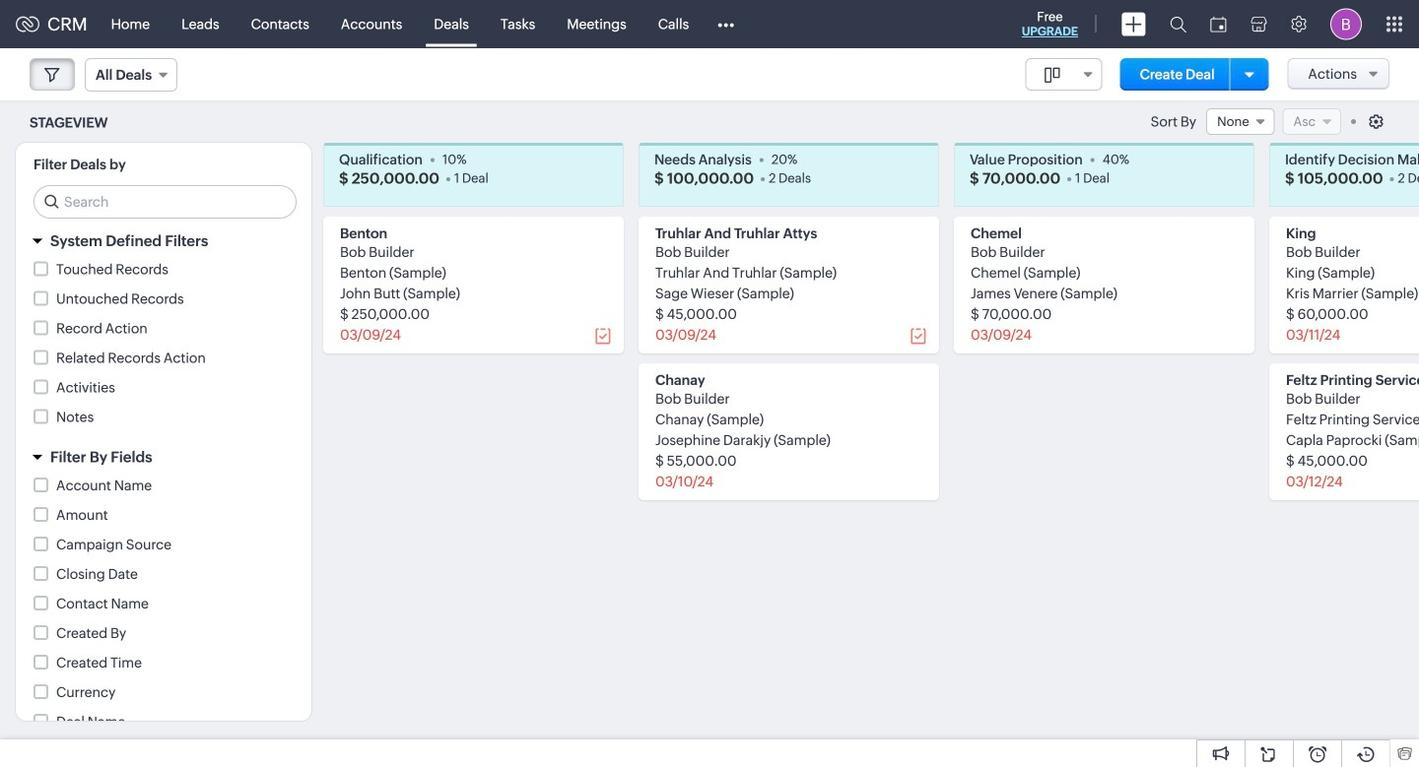 Task type: vqa. For each thing, say whether or not it's contained in the screenshot.
size field
yes



Task type: locate. For each thing, give the bounding box(es) containing it.
profile element
[[1319, 0, 1374, 48]]

None field
[[85, 58, 178, 92], [1026, 58, 1103, 91], [1207, 108, 1275, 135], [85, 58, 178, 92], [1207, 108, 1275, 135]]

create menu image
[[1122, 12, 1146, 36]]

profile image
[[1331, 8, 1362, 40]]

Other Modules field
[[705, 8, 747, 40]]

calendar image
[[1210, 16, 1227, 32]]

search element
[[1158, 0, 1199, 48]]



Task type: describe. For each thing, give the bounding box(es) containing it.
create menu element
[[1110, 0, 1158, 48]]

logo image
[[16, 16, 39, 32]]

none field size
[[1026, 58, 1103, 91]]

size image
[[1045, 66, 1060, 84]]

search image
[[1170, 16, 1187, 33]]

Search text field
[[34, 186, 296, 218]]



